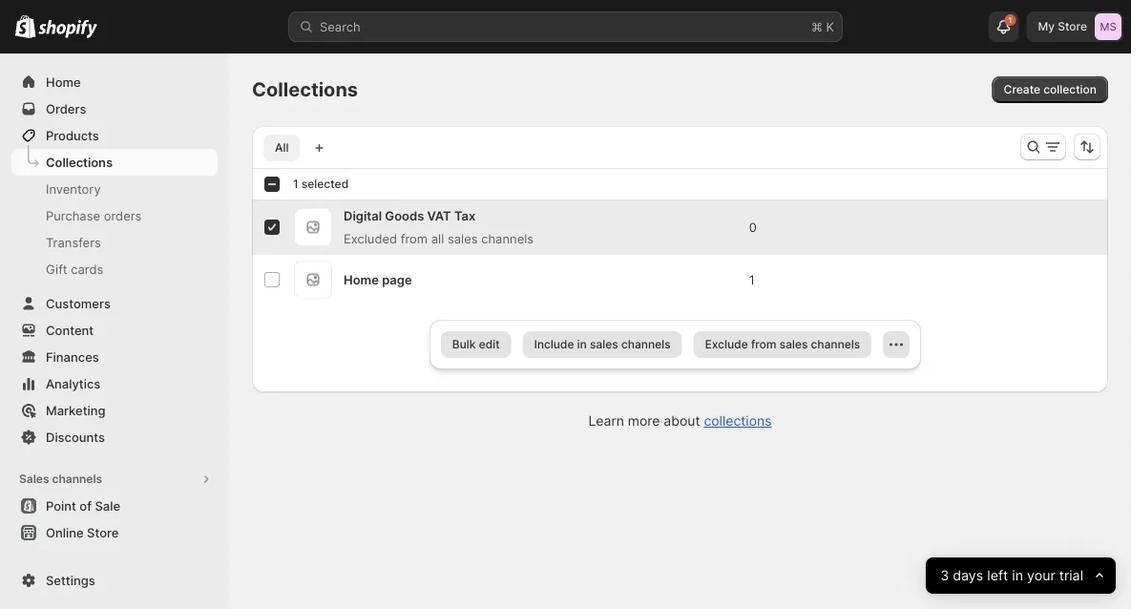 Task type: vqa. For each thing, say whether or not it's contained in the screenshot.
the middle the sales
yes



Task type: describe. For each thing, give the bounding box(es) containing it.
include in sales channels button
[[523, 331, 682, 358]]

your
[[1027, 567, 1055, 584]]

from inside digital goods vat tax excluded from all sales channels
[[401, 231, 428, 246]]

sales channels
[[19, 472, 102, 486]]

all
[[275, 141, 289, 155]]

my store
[[1038, 20, 1087, 33]]

trial
[[1059, 567, 1083, 584]]

3 days left in your trial button
[[926, 557, 1116, 594]]

products link
[[11, 122, 218, 149]]

tax
[[454, 208, 476, 223]]

gift cards
[[46, 262, 103, 276]]

digital goods vat tax excluded from all sales channels
[[344, 208, 534, 246]]

home page link
[[344, 272, 412, 287]]

learn
[[589, 413, 624, 429]]

store for my store
[[1058, 20, 1087, 33]]

shopify image
[[38, 20, 98, 39]]

purchase orders
[[46, 208, 142, 223]]

sale
[[95, 498, 120, 513]]

collections
[[704, 413, 772, 429]]

inventory
[[46, 181, 101, 196]]

transfers
[[46, 235, 101, 250]]

channels inside exclude from sales channels button
[[811, 337, 860, 351]]

exclude
[[705, 337, 748, 351]]

bulk
[[452, 337, 476, 351]]

exclude from sales channels button
[[694, 331, 872, 358]]

exclude from sales channels
[[705, 337, 860, 351]]

orders
[[104, 208, 142, 223]]

store for online store
[[87, 525, 119, 540]]

goods
[[385, 208, 424, 223]]

digital goods vat tax link
[[344, 208, 476, 223]]

online store
[[46, 525, 119, 540]]

sales inside digital goods vat tax excluded from all sales channels
[[448, 231, 478, 246]]

analytics
[[46, 376, 101, 391]]

include
[[534, 337, 574, 351]]

create
[[1004, 83, 1041, 96]]

online store button
[[0, 519, 229, 546]]

home link
[[11, 69, 218, 95]]

⌘ k
[[811, 19, 834, 34]]

point of sale link
[[11, 493, 218, 519]]

my
[[1038, 20, 1055, 33]]

content
[[46, 323, 94, 337]]

transfers link
[[11, 229, 218, 256]]

sales for exclude from sales channels
[[780, 337, 808, 351]]

bulk edit
[[452, 337, 500, 351]]

apps
[[19, 568, 48, 581]]

1 horizontal spatial 1
[[749, 272, 755, 287]]

home page
[[344, 272, 412, 287]]

purchase
[[46, 208, 100, 223]]

of
[[80, 498, 92, 513]]

1 selected
[[293, 177, 349, 191]]

sales channels button
[[11, 466, 218, 493]]

k
[[826, 19, 834, 34]]

from inside button
[[751, 337, 777, 351]]

sales
[[19, 472, 49, 486]]

in inside dropdown button
[[1012, 567, 1023, 584]]

point
[[46, 498, 76, 513]]

0 horizontal spatial collections
[[46, 155, 113, 169]]



Task type: locate. For each thing, give the bounding box(es) containing it.
1 down 0
[[749, 272, 755, 287]]

apps button
[[11, 561, 218, 588]]

1 horizontal spatial from
[[751, 337, 777, 351]]

customers link
[[11, 290, 218, 317]]

marketing link
[[11, 397, 218, 424]]

1 horizontal spatial store
[[1058, 20, 1087, 33]]

1 horizontal spatial home
[[344, 272, 379, 287]]

selected
[[302, 177, 349, 191]]

page
[[382, 272, 412, 287]]

3
[[940, 567, 949, 584]]

create collection link
[[992, 76, 1108, 103]]

0 horizontal spatial store
[[87, 525, 119, 540]]

1 vertical spatial store
[[87, 525, 119, 540]]

1 button
[[988, 11, 1019, 42]]

gift cards link
[[11, 256, 218, 283]]

search
[[320, 19, 361, 34]]

analytics link
[[11, 370, 218, 397]]

learn more about collections
[[589, 413, 772, 429]]

sales for include in sales channels
[[590, 337, 618, 351]]

sales right the 'exclude'
[[780, 337, 808, 351]]

settings link
[[11, 567, 218, 594]]

in
[[577, 337, 587, 351], [1012, 567, 1023, 584]]

home left page
[[344, 272, 379, 287]]

1 horizontal spatial in
[[1012, 567, 1023, 584]]

my store image
[[1095, 13, 1122, 40]]

all
[[431, 231, 444, 246]]

more
[[628, 413, 660, 429]]

0 vertical spatial home
[[46, 74, 81, 89]]

about
[[664, 413, 700, 429]]

online store link
[[11, 519, 218, 546]]

1 horizontal spatial collections
[[252, 78, 358, 101]]

discounts
[[46, 430, 105, 444]]

finances
[[46, 349, 99, 364]]

point of sale
[[46, 498, 120, 513]]

collections link
[[11, 149, 218, 176]]

1
[[1009, 15, 1012, 25], [293, 177, 298, 191], [749, 272, 755, 287]]

collections link
[[704, 413, 772, 429]]

0 horizontal spatial home
[[46, 74, 81, 89]]

sales down tax
[[448, 231, 478, 246]]

in inside button
[[577, 337, 587, 351]]

1 vertical spatial from
[[751, 337, 777, 351]]

in right include
[[577, 337, 587, 351]]

bulk edit button
[[441, 331, 511, 358]]

products
[[46, 128, 99, 143]]

all button
[[263, 135, 300, 161]]

inventory link
[[11, 176, 218, 202]]

purchase orders link
[[11, 202, 218, 229]]

2 horizontal spatial sales
[[780, 337, 808, 351]]

channels inside sales channels button
[[52, 472, 102, 486]]

1 left selected
[[293, 177, 298, 191]]

from right the 'exclude'
[[751, 337, 777, 351]]

1 horizontal spatial sales
[[590, 337, 618, 351]]

cards
[[71, 262, 103, 276]]

collections up all
[[252, 78, 358, 101]]

sales right include
[[590, 337, 618, 351]]

from
[[401, 231, 428, 246], [751, 337, 777, 351]]

store inside button
[[87, 525, 119, 540]]

content link
[[11, 317, 218, 344]]

0 vertical spatial from
[[401, 231, 428, 246]]

1 left my
[[1009, 15, 1012, 25]]

0 horizontal spatial sales
[[448, 231, 478, 246]]

0 vertical spatial collections
[[252, 78, 358, 101]]

in right left
[[1012, 567, 1023, 584]]

collections
[[252, 78, 358, 101], [46, 155, 113, 169]]

collections up inventory
[[46, 155, 113, 169]]

⌘
[[811, 19, 823, 34]]

create collection
[[1004, 83, 1097, 96]]

customers
[[46, 296, 111, 311]]

home for home
[[46, 74, 81, 89]]

0 vertical spatial 1
[[1009, 15, 1012, 25]]

home
[[46, 74, 81, 89], [344, 272, 379, 287]]

collection
[[1044, 83, 1097, 96]]

edit
[[479, 337, 500, 351]]

1 vertical spatial collections
[[46, 155, 113, 169]]

store right my
[[1058, 20, 1087, 33]]

settings
[[46, 573, 95, 588]]

home up orders
[[46, 74, 81, 89]]

0
[[749, 220, 757, 234]]

from down digital goods vat tax link
[[401, 231, 428, 246]]

1 vertical spatial in
[[1012, 567, 1023, 584]]

marketing
[[46, 403, 105, 418]]

1 vertical spatial 1
[[293, 177, 298, 191]]

0 vertical spatial in
[[577, 337, 587, 351]]

home for home page
[[344, 272, 379, 287]]

1 inside dropdown button
[[1009, 15, 1012, 25]]

channels inside include in sales channels button
[[621, 337, 671, 351]]

online
[[46, 525, 84, 540]]

channels inside digital goods vat tax excluded from all sales channels
[[481, 231, 534, 246]]

channels
[[481, 231, 534, 246], [621, 337, 671, 351], [811, 337, 860, 351], [52, 472, 102, 486]]

store down sale
[[87, 525, 119, 540]]

gift
[[46, 262, 67, 276]]

discounts link
[[11, 424, 218, 451]]

orders link
[[11, 95, 218, 122]]

2 horizontal spatial 1
[[1009, 15, 1012, 25]]

digital
[[344, 208, 382, 223]]

finances link
[[11, 344, 218, 370]]

3 days left in your trial
[[940, 567, 1083, 584]]

orders
[[46, 101, 86, 116]]

left
[[987, 567, 1008, 584]]

store
[[1058, 20, 1087, 33], [87, 525, 119, 540]]

days
[[953, 567, 983, 584]]

point of sale button
[[0, 493, 229, 519]]

2 vertical spatial 1
[[749, 272, 755, 287]]

vat
[[427, 208, 451, 223]]

excluded
[[344, 231, 397, 246]]

include in sales channels
[[534, 337, 671, 351]]

0 horizontal spatial from
[[401, 231, 428, 246]]

0 horizontal spatial 1
[[293, 177, 298, 191]]

0 vertical spatial store
[[1058, 20, 1087, 33]]

shopify image
[[15, 15, 36, 38]]

0 horizontal spatial in
[[577, 337, 587, 351]]

1 vertical spatial home
[[344, 272, 379, 287]]



